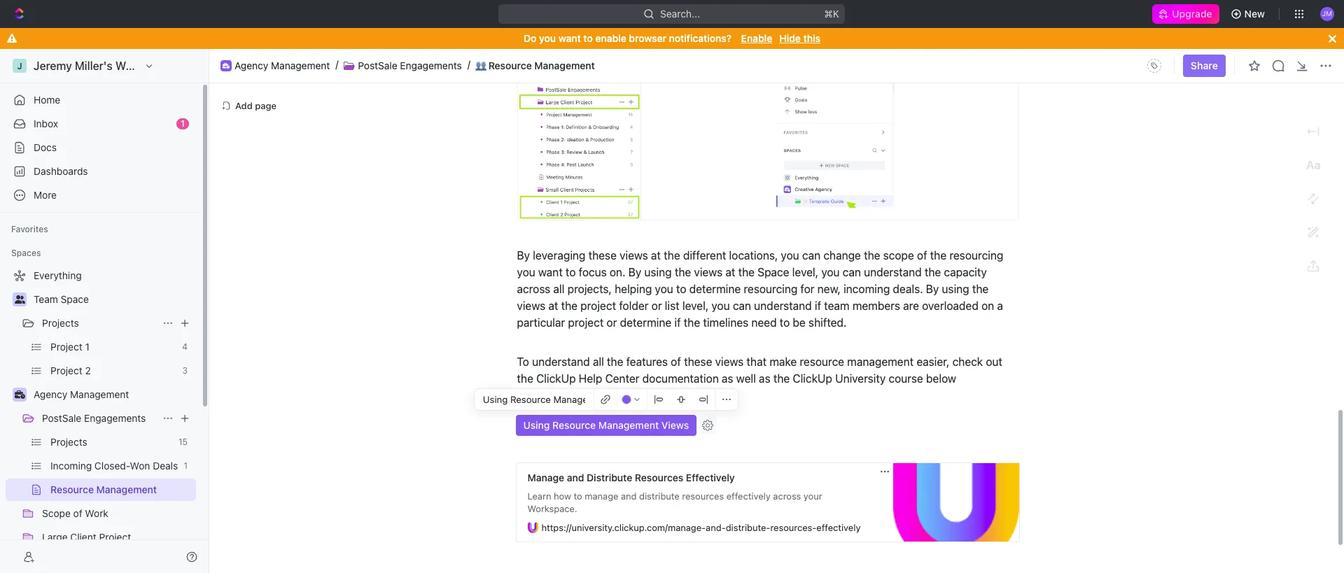 Task type: vqa. For each thing, say whether or not it's contained in the screenshot.
the rightmost Agency Management
yes



Task type: locate. For each thing, give the bounding box(es) containing it.
want right do at the left
[[559, 32, 581, 44]]

0 vertical spatial agency management link
[[235, 59, 330, 72]]

management up page
[[271, 59, 330, 71]]

https://university.clickup.com/manage-and-distribute-resources-effectively
[[542, 523, 861, 534]]

0 horizontal spatial postsale
[[42, 412, 81, 424]]

upgrade
[[1173, 8, 1213, 20]]

of inside sidebar navigation
[[73, 508, 82, 520]]

agency management inside tree
[[34, 389, 129, 401]]

1 horizontal spatial or
[[652, 300, 662, 312]]

0 vertical spatial engagements
[[400, 59, 462, 71]]

to left "be"
[[780, 317, 790, 329]]

2 horizontal spatial can
[[843, 266, 861, 279]]

resource
[[489, 59, 532, 71], [553, 420, 596, 431], [50, 484, 94, 496]]

agency management
[[235, 59, 330, 71], [34, 389, 129, 401]]

agency management up page
[[235, 59, 330, 71]]

using
[[645, 266, 672, 279], [942, 283, 970, 296]]

if left "team"
[[815, 300, 822, 312]]

team
[[34, 293, 58, 305]]

to
[[584, 32, 593, 44], [566, 266, 576, 279], [676, 283, 687, 296], [780, 317, 790, 329]]

0 horizontal spatial space
[[61, 293, 89, 305]]

management left views
[[599, 420, 659, 431]]

you right do at the left
[[539, 32, 556, 44]]

page
[[255, 100, 277, 111]]

0 vertical spatial postsale
[[358, 59, 398, 71]]

if down list
[[675, 317, 681, 329]]

1 vertical spatial postsale
[[42, 412, 81, 424]]

project down scope of work link
[[99, 532, 131, 543]]

and-
[[706, 523, 726, 534]]

team space link
[[34, 289, 193, 311]]

want
[[559, 32, 581, 44], [538, 266, 563, 279]]

views down across in the left of the page
[[517, 300, 546, 312]]

1 horizontal spatial if
[[815, 300, 822, 312]]

determine down folder
[[620, 317, 672, 329]]

project
[[581, 300, 616, 312], [568, 317, 604, 329]]

all inside "to understand all the features of these views that make resource management easier, check out the clickup help center documentation as well as the clickup university course below"
[[593, 356, 604, 368]]

0 horizontal spatial business time image
[[14, 391, 25, 399]]

incoming closed-won deals 1
[[50, 460, 188, 472]]

1 horizontal spatial postsale engagements
[[358, 59, 462, 71]]

1 vertical spatial all
[[593, 356, 604, 368]]

the left different
[[664, 249, 680, 262]]

team
[[824, 300, 850, 312]]

engagements inside tree
[[84, 412, 146, 424]]

the up center at the bottom left
[[607, 356, 624, 368]]

by up overloaded
[[926, 283, 939, 296]]

1 horizontal spatial as
[[759, 373, 771, 385]]

search...
[[661, 8, 701, 20]]

agency down project 2
[[34, 389, 67, 401]]

2 vertical spatial resource
[[50, 484, 94, 496]]

tree
[[6, 265, 196, 574]]

the down make
[[774, 373, 790, 385]]

won
[[130, 460, 150, 472]]

2 vertical spatial understand
[[532, 356, 590, 368]]

0 horizontal spatial postsale engagements
[[42, 412, 146, 424]]

university
[[836, 373, 886, 385]]

determine
[[690, 283, 741, 296], [620, 317, 672, 329]]

2 horizontal spatial resource
[[553, 420, 596, 431]]

business time image for leftmost the agency management link
[[14, 391, 25, 399]]

determine down different
[[690, 283, 741, 296]]

1 horizontal spatial using
[[942, 283, 970, 296]]

by up the helping
[[629, 266, 642, 279]]

0 horizontal spatial level,
[[683, 300, 709, 312]]

by leveraging these views at the different locations, you can change the scope of the resourcing you want to focus on. by using the views at the space level, you can understand the capacity across all projects, helping you to determine resourcing for new, incoming deals. by using the views at the project folder or list level, you can understand if team members are overloaded on a particular project or determine if the timelines need to be shifted.
[[517, 249, 1007, 329]]

management down 2
[[70, 389, 129, 401]]

0 horizontal spatial if
[[675, 317, 681, 329]]

1 vertical spatial postsale engagements
[[42, 412, 146, 424]]

jm
[[1323, 9, 1333, 18]]

1 vertical spatial want
[[538, 266, 563, 279]]

0 horizontal spatial determine
[[620, 317, 672, 329]]

1 vertical spatial space
[[61, 293, 89, 305]]

0 vertical spatial 1
[[181, 118, 185, 129]]

projects link up closed-
[[50, 431, 173, 454]]

0 vertical spatial project
[[50, 341, 82, 353]]

need
[[752, 317, 777, 329]]

resource right using
[[553, 420, 596, 431]]

resourcing up need
[[744, 283, 798, 296]]

1 horizontal spatial postsale engagements link
[[358, 59, 462, 72]]

space down locations,
[[758, 266, 790, 279]]

2 vertical spatial 1
[[184, 461, 188, 471]]

0 horizontal spatial these
[[589, 249, 617, 262]]

space inside "by leveraging these views at the different locations, you can change the scope of the resourcing you want to focus on. by using the views at the space level, you can understand the capacity across all projects, helping you to determine resourcing for new, incoming deals. by using the views at the project folder or list level, you can understand if team members are overloaded on a particular project or determine if the timelines need to be shifted."
[[758, 266, 790, 279]]

understand down scope
[[864, 266, 922, 279]]

0 vertical spatial understand
[[864, 266, 922, 279]]

favorites
[[11, 224, 48, 235]]

using up overloaded
[[942, 283, 970, 296]]

at
[[651, 249, 661, 262], [726, 266, 736, 279], [549, 300, 558, 312]]

0 vertical spatial determine
[[690, 283, 741, 296]]

or left list
[[652, 300, 662, 312]]

effectively
[[817, 523, 861, 534]]

0 horizontal spatial agency
[[34, 389, 67, 401]]

space
[[758, 266, 790, 279], [61, 293, 89, 305]]

to up list
[[676, 283, 687, 296]]

2 horizontal spatial by
[[926, 283, 939, 296]]

1 horizontal spatial all
[[593, 356, 604, 368]]

views
[[620, 249, 648, 262], [694, 266, 723, 279], [517, 300, 546, 312], [715, 356, 744, 368]]

project up project 2
[[50, 341, 82, 353]]

projects link down team space link
[[42, 312, 157, 335]]

the
[[664, 249, 680, 262], [864, 249, 881, 262], [931, 249, 947, 262], [675, 266, 691, 279], [739, 266, 755, 279], [925, 266, 941, 279], [973, 283, 989, 296], [561, 300, 578, 312], [684, 317, 700, 329], [607, 356, 624, 368], [517, 373, 534, 385], [774, 373, 790, 385]]

0 vertical spatial resource
[[489, 59, 532, 71]]

1 horizontal spatial postsale
[[358, 59, 398, 71]]

projects link
[[42, 312, 157, 335], [50, 431, 173, 454]]

1 horizontal spatial agency
[[235, 59, 268, 71]]

1 horizontal spatial space
[[758, 266, 790, 279]]

large client project
[[42, 532, 131, 543]]

work
[[85, 508, 108, 520]]

using resource management views
[[523, 420, 689, 431]]

1 horizontal spatial clickup
[[793, 373, 833, 385]]

or down the helping
[[607, 317, 617, 329]]

0 horizontal spatial agency management
[[34, 389, 129, 401]]

1 horizontal spatial at
[[651, 249, 661, 262]]

1 horizontal spatial these
[[684, 356, 712, 368]]

0 vertical spatial agency management
[[235, 59, 330, 71]]

agency management down 2
[[34, 389, 129, 401]]

2 vertical spatial can
[[733, 300, 751, 312]]

or
[[652, 300, 662, 312], [607, 317, 617, 329]]

0 vertical spatial space
[[758, 266, 790, 279]]

agency management for leftmost the agency management link
[[34, 389, 129, 401]]

of right scope
[[917, 249, 928, 262]]

1 vertical spatial resource
[[553, 420, 596, 431]]

1 vertical spatial 1
[[85, 341, 90, 353]]

resource down "incoming"
[[50, 484, 94, 496]]

capacity
[[944, 266, 987, 279]]

particular
[[517, 317, 565, 329]]

0 horizontal spatial by
[[517, 249, 530, 262]]

business time image inside tree
[[14, 391, 25, 399]]

tree containing everything
[[6, 265, 196, 574]]

of inside "to understand all the features of these views that make resource management easier, check out the clickup help center documentation as well as the clickup university course below"
[[671, 356, 681, 368]]

project 1 link
[[50, 336, 177, 359]]

across
[[517, 283, 551, 296]]

business time image
[[223, 63, 230, 68], [14, 391, 25, 399]]

1 vertical spatial level,
[[683, 300, 709, 312]]

make
[[770, 356, 797, 368]]

0 vertical spatial projects link
[[42, 312, 157, 335]]

everything link
[[6, 265, 193, 287]]

clickup up add button text field
[[537, 373, 576, 385]]

on
[[982, 300, 995, 312]]

1 vertical spatial these
[[684, 356, 712, 368]]

all
[[554, 283, 565, 296], [593, 356, 604, 368]]

locations,
[[729, 249, 778, 262]]

1 horizontal spatial by
[[629, 266, 642, 279]]

you
[[539, 32, 556, 44], [781, 249, 800, 262], [517, 266, 536, 279], [822, 266, 840, 279], [655, 283, 674, 296], [712, 300, 730, 312]]

can left change
[[803, 249, 821, 262]]

the down different
[[675, 266, 691, 279]]

👥 resource management
[[475, 59, 595, 71]]

1 vertical spatial engagements
[[84, 412, 146, 424]]

1 vertical spatial can
[[843, 266, 861, 279]]

spaces
[[11, 248, 41, 258]]

understand up help
[[532, 356, 590, 368]]

views up well
[[715, 356, 744, 368]]

1 vertical spatial or
[[607, 317, 617, 329]]

engagements left 👥
[[400, 59, 462, 71]]

overloaded
[[922, 300, 979, 312]]

of left work
[[73, 508, 82, 520]]

by up across in the left of the page
[[517, 249, 530, 262]]

below
[[927, 373, 957, 385]]

list
[[665, 300, 680, 312]]

as
[[722, 373, 734, 385], [759, 373, 771, 385]]

these inside "by leveraging these views at the different locations, you can change the scope of the resourcing you want to focus on. by using the views at the space level, you can understand the capacity across all projects, helping you to determine resourcing for new, incoming deals. by using the views at the project folder or list level, you can understand if team members are overloaded on a particular project or determine if the timelines need to be shifted."
[[589, 249, 617, 262]]

1 vertical spatial project
[[50, 365, 82, 377]]

can up the timelines
[[733, 300, 751, 312]]

1 vertical spatial at
[[726, 266, 736, 279]]

projects down team space
[[42, 317, 79, 329]]

as left well
[[722, 373, 734, 385]]

resourcing up the capacity
[[950, 249, 1004, 262]]

management down incoming closed-won deals 1
[[96, 484, 157, 496]]

as right well
[[759, 373, 771, 385]]

these up documentation
[[684, 356, 712, 368]]

1 vertical spatial resourcing
[[744, 283, 798, 296]]

0 horizontal spatial resourcing
[[744, 283, 798, 296]]

space right 'team'
[[61, 293, 89, 305]]

0 vertical spatial all
[[554, 283, 565, 296]]

workspace
[[115, 60, 173, 72]]

at up particular
[[549, 300, 558, 312]]

inbox
[[34, 118, 58, 130]]

incoming closed-won deals link
[[50, 455, 178, 478]]

all right across in the left of the page
[[554, 283, 565, 296]]

can down change
[[843, 266, 861, 279]]

1
[[181, 118, 185, 129], [85, 341, 90, 353], [184, 461, 188, 471]]

agency up add page
[[235, 59, 268, 71]]

postsale inside sidebar navigation
[[42, 412, 81, 424]]

0 horizontal spatial understand
[[532, 356, 590, 368]]

you up the timelines
[[712, 300, 730, 312]]

understand up "be"
[[754, 300, 812, 312]]

views up on.
[[620, 249, 648, 262]]

of up documentation
[[671, 356, 681, 368]]

all inside "by leveraging these views at the different locations, you can change the scope of the resourcing you want to focus on. by using the views at the space level, you can understand the capacity across all projects, helping you to determine resourcing for new, incoming deals. by using the views at the project folder or list level, you can understand if team members are overloaded on a particular project or determine if the timelines need to be shifted."
[[554, 283, 565, 296]]

agency management link up page
[[235, 59, 330, 72]]

0 vertical spatial agency
[[235, 59, 268, 71]]

project left 2
[[50, 365, 82, 377]]

0 horizontal spatial all
[[554, 283, 565, 296]]

want down leveraging
[[538, 266, 563, 279]]

postsale engagements inside sidebar navigation
[[42, 412, 146, 424]]

0 horizontal spatial engagements
[[84, 412, 146, 424]]

these inside "to understand all the features of these views that make resource management easier, check out the clickup help center documentation as well as the clickup university course below"
[[684, 356, 712, 368]]

resource right 👥
[[489, 59, 532, 71]]

you up new,
[[822, 266, 840, 279]]

all up help
[[593, 356, 604, 368]]

postsale for topmost the postsale engagements link
[[358, 59, 398, 71]]

0 vertical spatial using
[[645, 266, 672, 279]]

2 horizontal spatial at
[[726, 266, 736, 279]]

at up the helping
[[651, 249, 661, 262]]

resources
[[635, 472, 684, 484]]

views down different
[[694, 266, 723, 279]]

0 vertical spatial by
[[517, 249, 530, 262]]

agency management link down the project 2 link at the bottom left
[[34, 384, 193, 406]]

engagements down the project 2 link at the bottom left
[[84, 412, 146, 424]]

0 horizontal spatial of
[[73, 508, 82, 520]]

1 vertical spatial of
[[671, 356, 681, 368]]

management for leftmost the agency management link
[[70, 389, 129, 401]]

1 vertical spatial agency
[[34, 389, 67, 401]]

these up focus
[[589, 249, 617, 262]]

project for project 1
[[50, 341, 82, 353]]

of
[[917, 249, 928, 262], [671, 356, 681, 368], [73, 508, 82, 520]]

projects up "incoming"
[[50, 436, 87, 448]]

the left the timelines
[[684, 317, 700, 329]]

agency inside tree
[[34, 389, 67, 401]]

1 horizontal spatial agency management
[[235, 59, 330, 71]]

that
[[747, 356, 767, 368]]

can
[[803, 249, 821, 262], [843, 266, 861, 279], [733, 300, 751, 312]]

effectively
[[686, 472, 735, 484]]

1 horizontal spatial resource
[[489, 59, 532, 71]]

2 vertical spatial of
[[73, 508, 82, 520]]

engagements
[[400, 59, 462, 71], [84, 412, 146, 424]]

2 horizontal spatial of
[[917, 249, 928, 262]]

clickup down resource on the bottom
[[793, 373, 833, 385]]

4
[[182, 342, 188, 352]]

these
[[589, 249, 617, 262], [684, 356, 712, 368]]

level, right list
[[683, 300, 709, 312]]

1 horizontal spatial level,
[[793, 266, 819, 279]]

1 horizontal spatial determine
[[690, 283, 741, 296]]

0 horizontal spatial clickup
[[537, 373, 576, 385]]

1 as from the left
[[722, 373, 734, 385]]

of inside "by leveraging these views at the different locations, you can change the scope of the resourcing you want to focus on. by using the views at the space level, you can understand the capacity across all projects, helping you to determine resourcing for new, incoming deals. by using the views at the project folder or list level, you can understand if team members are overloaded on a particular project or determine if the timelines need to be shifted."
[[917, 249, 928, 262]]

0 vertical spatial or
[[652, 300, 662, 312]]

management
[[271, 59, 330, 71], [535, 59, 595, 71], [70, 389, 129, 401], [599, 420, 659, 431], [96, 484, 157, 496]]

resource for 👥
[[489, 59, 532, 71]]

0 vertical spatial if
[[815, 300, 822, 312]]

using up the helping
[[645, 266, 672, 279]]

1 vertical spatial using
[[942, 283, 970, 296]]

dashboards
[[34, 165, 88, 177]]

0 horizontal spatial as
[[722, 373, 734, 385]]

timelines
[[703, 317, 749, 329]]

level, up for
[[793, 266, 819, 279]]

0 vertical spatial business time image
[[223, 63, 230, 68]]

at down locations,
[[726, 266, 736, 279]]

2 vertical spatial at
[[549, 300, 558, 312]]

0 horizontal spatial resource
[[50, 484, 94, 496]]

resource
[[800, 356, 845, 368]]

home link
[[6, 89, 196, 111]]

the down to
[[517, 373, 534, 385]]

0 horizontal spatial postsale engagements link
[[42, 408, 157, 430]]



Task type: describe. For each thing, give the bounding box(es) containing it.
jeremy miller's workspace
[[34, 60, 173, 72]]

to down leveraging
[[566, 266, 576, 279]]

different
[[683, 249, 726, 262]]

understand inside "to understand all the features of these views that make resource management easier, check out the clickup help center documentation as well as the clickup university course below"
[[532, 356, 590, 368]]

dropdown menu image
[[1144, 55, 1166, 77]]

agency for right the agency management link
[[235, 59, 268, 71]]

to left enable
[[584, 32, 593, 44]]

management down do at the left
[[535, 59, 595, 71]]

leveraging
[[533, 249, 586, 262]]

change
[[824, 249, 861, 262]]

do
[[524, 32, 537, 44]]

resource management
[[50, 484, 157, 496]]

browser
[[629, 32, 667, 44]]

1 vertical spatial by
[[629, 266, 642, 279]]

2
[[85, 365, 91, 377]]

add page
[[235, 100, 277, 111]]

1 vertical spatial if
[[675, 317, 681, 329]]

1 vertical spatial determine
[[620, 317, 672, 329]]

0 horizontal spatial can
[[733, 300, 751, 312]]

you up list
[[655, 283, 674, 296]]

0 horizontal spatial at
[[549, 300, 558, 312]]

0 vertical spatial level,
[[793, 266, 819, 279]]

management for right the agency management link
[[271, 59, 330, 71]]

3
[[182, 366, 188, 376]]

0 vertical spatial want
[[559, 32, 581, 44]]

center
[[605, 373, 640, 385]]

management for resource management link
[[96, 484, 157, 496]]

0 vertical spatial postsale engagements link
[[358, 59, 462, 72]]

1 horizontal spatial agency management link
[[235, 59, 330, 72]]

resource management link
[[50, 479, 193, 501]]

new
[[1245, 8, 1265, 20]]

documentation
[[643, 373, 719, 385]]

to understand all the features of these views that make resource management easier, check out the clickup help center documentation as well as the clickup university course below
[[517, 356, 1006, 385]]

large client project link
[[42, 527, 193, 549]]

large
[[42, 532, 68, 543]]

1 inside incoming closed-won deals 1
[[184, 461, 188, 471]]

project for project 2
[[50, 365, 82, 377]]

project 2
[[50, 365, 91, 377]]

Add button text field
[[483, 394, 585, 406]]

projects,
[[568, 283, 612, 296]]

incoming
[[50, 460, 92, 472]]

the left scope
[[864, 249, 881, 262]]

focus
[[579, 266, 607, 279]]

out
[[986, 356, 1003, 368]]

resource for using
[[553, 420, 596, 431]]

add
[[235, 100, 253, 111]]

0 horizontal spatial agency management link
[[34, 384, 193, 406]]

are
[[903, 300, 919, 312]]

2 vertical spatial project
[[99, 532, 131, 543]]

more
[[34, 189, 57, 201]]

distribute-
[[726, 523, 771, 534]]

2 as from the left
[[759, 373, 771, 385]]

enable
[[741, 32, 773, 44]]

postsale engagements for bottommost the postsale engagements link
[[42, 412, 146, 424]]

help
[[579, 373, 603, 385]]

you up across in the left of the page
[[517, 266, 536, 279]]

15
[[179, 437, 188, 448]]

using
[[523, 420, 550, 431]]

upgrade link
[[1153, 4, 1220, 24]]

1 clickup from the left
[[537, 373, 576, 385]]

distribute
[[587, 472, 633, 484]]

docs link
[[6, 137, 196, 159]]

project 1
[[50, 341, 90, 353]]

the left the capacity
[[925, 266, 941, 279]]

and
[[567, 472, 584, 484]]

want inside "by leveraging these views at the different locations, you can change the scope of the resourcing you want to focus on. by using the views at the space level, you can understand the capacity across all projects, helping you to determine resourcing for new, incoming deals. by using the views at the project folder or list level, you can understand if team members are overloaded on a particular project or determine if the timelines need to be shifted."
[[538, 266, 563, 279]]

2 horizontal spatial understand
[[864, 266, 922, 279]]

course
[[889, 373, 924, 385]]

the down locations,
[[739, 266, 755, 279]]

team space
[[34, 293, 89, 305]]

jm button
[[1317, 3, 1339, 25]]

2 vertical spatial by
[[926, 283, 939, 296]]

you right locations,
[[781, 249, 800, 262]]

1 vertical spatial project
[[568, 317, 604, 329]]

a
[[998, 300, 1004, 312]]

client
[[70, 532, 96, 543]]

do you want to enable browser notifications? enable hide this
[[524, 32, 821, 44]]

resources-
[[771, 523, 817, 534]]

⌘k
[[825, 8, 840, 20]]

check
[[953, 356, 983, 368]]

space inside tree
[[61, 293, 89, 305]]

share
[[1191, 60, 1219, 71]]

project 2 link
[[50, 360, 177, 382]]

postsale engagements for topmost the postsale engagements link
[[358, 59, 462, 71]]

new,
[[818, 283, 841, 296]]

jeremy miller's workspace, , element
[[13, 59, 27, 73]]

jeremy
[[34, 60, 72, 72]]

manage and distribute resources effectively
[[528, 472, 735, 484]]

👥
[[475, 60, 487, 71]]

0 vertical spatial projects
[[42, 317, 79, 329]]

sidebar navigation
[[0, 49, 212, 574]]

on.
[[610, 266, 626, 279]]

0 vertical spatial project
[[581, 300, 616, 312]]

business time image for right the agency management link
[[223, 63, 230, 68]]

easier,
[[917, 356, 950, 368]]

tree inside sidebar navigation
[[6, 265, 196, 574]]

deals
[[153, 460, 178, 472]]

agency management for right the agency management link
[[235, 59, 330, 71]]

scope of work link
[[42, 503, 193, 525]]

the down projects,
[[561, 300, 578, 312]]

be
[[793, 317, 806, 329]]

1 vertical spatial projects link
[[50, 431, 173, 454]]

this
[[804, 32, 821, 44]]

new button
[[1225, 3, 1274, 25]]

agency for leftmost the agency management link
[[34, 389, 67, 401]]

folder
[[619, 300, 649, 312]]

views
[[662, 420, 689, 431]]

hide
[[780, 32, 801, 44]]

views inside "to understand all the features of these views that make resource management easier, check out the clickup help center documentation as well as the clickup university course below"
[[715, 356, 744, 368]]

notifications?
[[669, 32, 732, 44]]

incoming
[[844, 283, 890, 296]]

enable
[[596, 32, 627, 44]]

1 vertical spatial postsale engagements link
[[42, 408, 157, 430]]

resource inside resource management link
[[50, 484, 94, 496]]

shifted.
[[809, 317, 847, 329]]

miller's
[[75, 60, 113, 72]]

engagements for bottommost the postsale engagements link
[[84, 412, 146, 424]]

the up on
[[973, 283, 989, 296]]

0 vertical spatial resourcing
[[950, 249, 1004, 262]]

0 horizontal spatial using
[[645, 266, 672, 279]]

closed-
[[94, 460, 130, 472]]

1 horizontal spatial can
[[803, 249, 821, 262]]

features
[[627, 356, 668, 368]]

manage
[[528, 472, 565, 484]]

the up the capacity
[[931, 249, 947, 262]]

1 horizontal spatial understand
[[754, 300, 812, 312]]

for
[[801, 283, 815, 296]]

scope
[[42, 508, 71, 520]]

dashboards link
[[6, 160, 196, 183]]

engagements for topmost the postsale engagements link
[[400, 59, 462, 71]]

user group image
[[14, 296, 25, 304]]

scope of work
[[42, 508, 108, 520]]

everything
[[34, 270, 82, 282]]

2 clickup from the left
[[793, 373, 833, 385]]

1 vertical spatial projects
[[50, 436, 87, 448]]

scope
[[884, 249, 914, 262]]

helping
[[615, 283, 652, 296]]

to
[[517, 356, 529, 368]]

postsale for bottommost the postsale engagements link
[[42, 412, 81, 424]]



